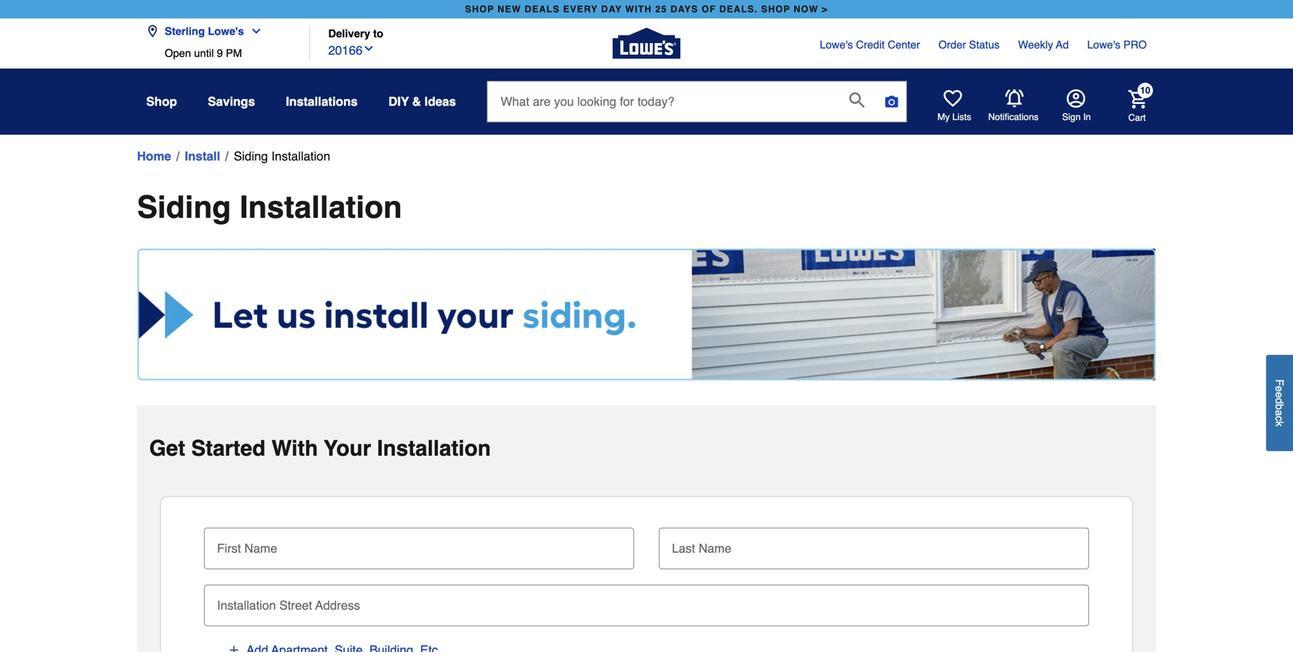 Task type: describe. For each thing, give the bounding box(es) containing it.
2 e from the top
[[1274, 392, 1286, 398]]

install
[[185, 149, 220, 163]]

f e e d b a c k
[[1274, 380, 1286, 427]]

my
[[938, 112, 950, 122]]

last
[[672, 541, 695, 555]]

location image
[[146, 25, 159, 37]]

name for first name
[[245, 541, 277, 555]]

of
[[702, 4, 716, 15]]

diy & ideas button
[[389, 88, 456, 115]]

installation inside 'link'
[[271, 149, 330, 163]]

delivery
[[328, 27, 370, 40]]

9
[[217, 47, 223, 59]]

1 shop from the left
[[465, 4, 494, 15]]

with
[[626, 4, 652, 15]]

lowe's pro
[[1088, 38, 1147, 51]]

notifications
[[989, 112, 1039, 122]]

siding inside 'link'
[[234, 149, 268, 163]]

chevron down image inside the 20166 button
[[363, 42, 375, 55]]

weekly ad link
[[1018, 37, 1069, 52]]

1 vertical spatial siding
[[137, 189, 231, 225]]

my lists link
[[938, 89, 972, 123]]

Last Name text field
[[665, 528, 1083, 562]]

20166 button
[[328, 40, 375, 60]]

to
[[373, 27, 384, 40]]

first name
[[217, 541, 277, 555]]

1 vertical spatial siding installation
[[137, 189, 402, 225]]

center
[[888, 38, 920, 51]]

sign in button
[[1063, 89, 1091, 123]]

sterling lowe's
[[165, 25, 244, 37]]

10
[[1141, 85, 1151, 96]]

lowe's home improvement cart image
[[1129, 90, 1147, 108]]

shop new deals every day with 25 days of deals. shop now >
[[465, 4, 828, 15]]

get
[[149, 436, 185, 461]]

b
[[1274, 404, 1286, 410]]

pm
[[226, 47, 242, 59]]

sign
[[1063, 112, 1081, 122]]

with
[[272, 436, 318, 461]]

lists
[[953, 112, 972, 122]]

First Name text field
[[210, 528, 628, 562]]

&
[[412, 94, 421, 109]]

lowe's for lowe's credit center
[[820, 38, 853, 51]]

c
[[1274, 416, 1286, 421]]

2 shop from the left
[[761, 4, 791, 15]]

search image
[[850, 92, 865, 108]]

shop button
[[146, 88, 177, 115]]

installations
[[286, 94, 358, 109]]

f
[[1274, 380, 1286, 386]]

installation street address
[[217, 598, 360, 612]]

every
[[563, 4, 598, 15]]

order status
[[939, 38, 1000, 51]]

chevron down image inside sterling lowe's button
[[244, 25, 262, 37]]

deals.
[[720, 4, 758, 15]]

now
[[794, 4, 819, 15]]

lowe's home improvement logo image
[[613, 10, 681, 77]]

delivery to
[[328, 27, 384, 40]]

open
[[165, 47, 191, 59]]

lowe's for lowe's pro
[[1088, 38, 1121, 51]]

order status link
[[939, 37, 1000, 52]]



Task type: vqa. For each thing, say whether or not it's contained in the screenshot.
Non-
no



Task type: locate. For each thing, give the bounding box(es) containing it.
first
[[217, 541, 241, 555]]

0 horizontal spatial lowe's
[[208, 25, 244, 37]]

get started with your installation
[[149, 436, 491, 461]]

shop
[[146, 94, 177, 109]]

siding right install
[[234, 149, 268, 163]]

lowe's left pro at right top
[[1088, 38, 1121, 51]]

install link
[[185, 147, 220, 166]]

diy
[[389, 94, 409, 109]]

until
[[194, 47, 214, 59]]

0 vertical spatial siding installation
[[234, 149, 330, 163]]

lowe's
[[208, 25, 244, 37], [820, 38, 853, 51], [1088, 38, 1121, 51]]

None search field
[[487, 81, 907, 137]]

shop new deals every day with 25 days of deals. shop now > link
[[462, 0, 831, 18]]

25
[[656, 4, 667, 15]]

siding installation link
[[234, 147, 330, 166]]

1 horizontal spatial name
[[699, 541, 732, 555]]

0 horizontal spatial name
[[245, 541, 277, 555]]

1 vertical spatial chevron down image
[[363, 42, 375, 55]]

siding installation
[[234, 149, 330, 163], [137, 189, 402, 225]]

2 name from the left
[[699, 541, 732, 555]]

name for last name
[[699, 541, 732, 555]]

credit
[[856, 38, 885, 51]]

lowe's inside button
[[208, 25, 244, 37]]

my lists
[[938, 112, 972, 122]]

sterling lowe's button
[[146, 16, 269, 47]]

lowe's home improvement account image
[[1067, 89, 1086, 108]]

order
[[939, 38, 966, 51]]

>
[[822, 4, 828, 15]]

let us install your siding. image
[[137, 249, 1157, 381]]

home
[[137, 149, 171, 163]]

cart
[[1129, 112, 1146, 123]]

lowe's left credit
[[820, 38, 853, 51]]

0 horizontal spatial shop
[[465, 4, 494, 15]]

lowe's up 9
[[208, 25, 244, 37]]

siding installation down installations button
[[234, 149, 330, 163]]

chevron down image
[[244, 25, 262, 37], [363, 42, 375, 55]]

pro
[[1124, 38, 1147, 51]]

days
[[671, 4, 699, 15]]

home link
[[137, 147, 171, 166]]

sign in
[[1063, 112, 1091, 122]]

sterling
[[165, 25, 205, 37]]

lowe's credit center link
[[820, 37, 920, 52]]

diy & ideas
[[389, 94, 456, 109]]

name right first
[[245, 541, 277, 555]]

weekly ad
[[1018, 38, 1069, 51]]

shop left new
[[465, 4, 494, 15]]

new
[[498, 4, 522, 15]]

lowe's home improvement lists image
[[944, 89, 962, 108]]

1 e from the top
[[1274, 386, 1286, 392]]

f e e d b a c k button
[[1267, 355, 1294, 451]]

1 horizontal spatial shop
[[761, 4, 791, 15]]

name right last
[[699, 541, 732, 555]]

k
[[1274, 421, 1286, 427]]

20166
[[328, 43, 363, 57]]

Installation Street Address text field
[[210, 585, 1083, 619]]

started
[[191, 436, 266, 461]]

plus image
[[228, 644, 240, 652]]

lowe's home improvement notification center image
[[1006, 89, 1024, 108]]

your
[[324, 436, 371, 461]]

address
[[315, 598, 360, 612]]

e up d
[[1274, 386, 1286, 392]]

savings
[[208, 94, 255, 109]]

deals
[[525, 4, 560, 15]]

weekly
[[1018, 38, 1054, 51]]

e up b
[[1274, 392, 1286, 398]]

siding down install link
[[137, 189, 231, 225]]

d
[[1274, 398, 1286, 404]]

shop left now
[[761, 4, 791, 15]]

Search Query text field
[[488, 82, 837, 122]]

0 horizontal spatial siding
[[137, 189, 231, 225]]

1 horizontal spatial lowe's
[[820, 38, 853, 51]]

ideas
[[425, 94, 456, 109]]

in
[[1084, 112, 1091, 122]]

last name
[[672, 541, 732, 555]]

name
[[245, 541, 277, 555], [699, 541, 732, 555]]

0 vertical spatial chevron down image
[[244, 25, 262, 37]]

lowe's pro link
[[1088, 37, 1147, 52]]

siding installation down "siding installation" 'link'
[[137, 189, 402, 225]]

ad
[[1056, 38, 1069, 51]]

0 vertical spatial siding
[[234, 149, 268, 163]]

1 name from the left
[[245, 541, 277, 555]]

1 horizontal spatial siding
[[234, 149, 268, 163]]

a
[[1274, 410, 1286, 416]]

1 horizontal spatial chevron down image
[[363, 42, 375, 55]]

siding
[[234, 149, 268, 163], [137, 189, 231, 225]]

installations button
[[286, 88, 358, 115]]

shop
[[465, 4, 494, 15], [761, 4, 791, 15]]

installation
[[271, 149, 330, 163], [240, 189, 402, 225], [377, 436, 491, 461], [217, 598, 276, 612]]

e
[[1274, 386, 1286, 392], [1274, 392, 1286, 398]]

day
[[601, 4, 622, 15]]

open until 9 pm
[[165, 47, 242, 59]]

camera image
[[884, 94, 900, 109]]

status
[[969, 38, 1000, 51]]

savings button
[[208, 88, 255, 115]]

lowe's credit center
[[820, 38, 920, 51]]

street
[[279, 598, 312, 612]]

0 horizontal spatial chevron down image
[[244, 25, 262, 37]]

2 horizontal spatial lowe's
[[1088, 38, 1121, 51]]



